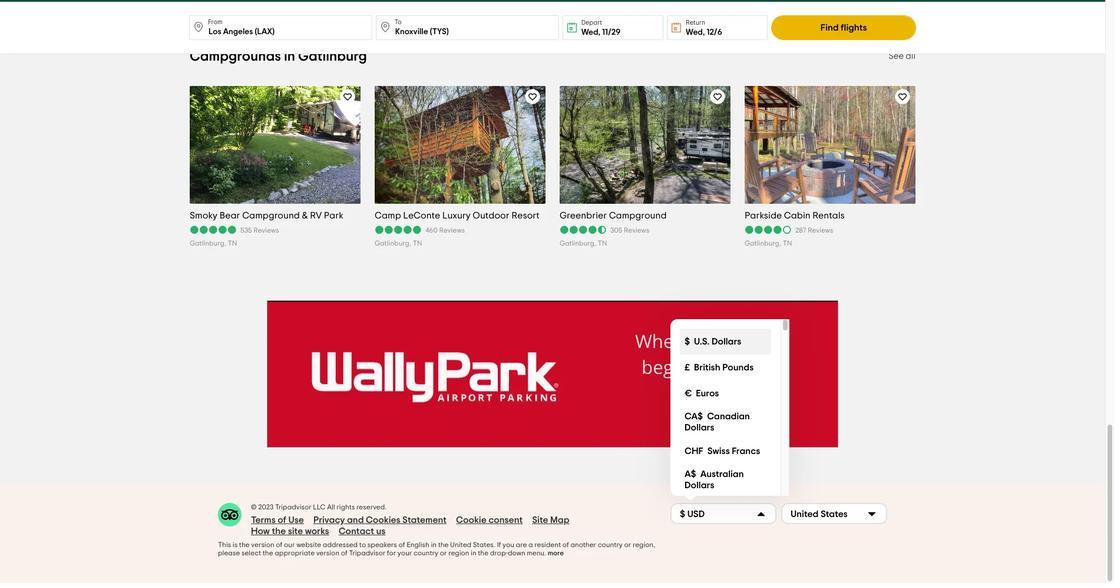 Task type: locate. For each thing, give the bounding box(es) containing it.
map
[[550, 516, 569, 525]]

0 horizontal spatial 5.0 of 5 bubbles image
[[207, 0, 259, 3]]

1 vertical spatial tripadvisor
[[349, 550, 385, 557]]

2 campground from the left
[[609, 211, 667, 220]]

the left the drop-
[[478, 550, 489, 557]]

1 horizontal spatial states
[[821, 509, 848, 519]]

gatlinburg, tn down camp
[[375, 240, 422, 247]]

City or Airport text field
[[189, 15, 372, 40], [376, 15, 559, 40]]

gatlinburg, tn down smoky
[[190, 240, 237, 247]]

wed, for wed, 11/29
[[581, 28, 600, 37]]

tripadvisor up use
[[275, 504, 312, 511]]

this
[[218, 541, 231, 549]]

5.0 of 5 bubbles image
[[207, 0, 259, 3], [719, 0, 770, 3]]

1 campground from the left
[[242, 211, 300, 220]]

2 vertical spatial in
[[471, 550, 476, 557]]

0 horizontal spatial city or airport text field
[[189, 15, 372, 40]]

gatlinburg, down greenbrier
[[560, 240, 596, 247]]

1 4.5 of 5 bubbles image from the left
[[377, 0, 429, 3]]

1 vertical spatial country
[[414, 550, 438, 557]]

1 gatlinburg, from the left
[[190, 240, 226, 247]]

return wed, 12/6
[[686, 19, 722, 37]]

united
[[791, 509, 819, 519], [450, 541, 471, 549]]

in right the 'english'
[[431, 541, 437, 549]]

535 reviews
[[240, 227, 279, 234]]

dollars for $  u.s. dollars
[[712, 337, 741, 346]]

of left our on the bottom of the page
[[276, 541, 282, 549]]

2 gatlinburg, tn from the left
[[375, 240, 422, 247]]

privacy
[[313, 516, 345, 525]]

us
[[376, 527, 386, 536]]

4 gatlinburg, from the left
[[745, 240, 781, 247]]

find flights
[[821, 23, 867, 32]]

english
[[407, 541, 429, 549]]

or left region,
[[624, 541, 631, 549]]

advertisement region
[[267, 301, 838, 448]]

campground
[[242, 211, 300, 220], [609, 211, 667, 220]]

4.5 of 5 bubbles image up to
[[377, 0, 429, 3]]

0 horizontal spatial version
[[251, 541, 274, 549]]

reviews down the smoky bear campground & rv park at left
[[254, 227, 279, 234]]

contact us link
[[339, 526, 386, 537]]

contact
[[339, 527, 374, 536]]

$ usd
[[680, 509, 705, 519]]

states
[[821, 509, 848, 519], [473, 541, 494, 549]]

0 vertical spatial dollars
[[712, 337, 741, 346]]

united states
[[791, 509, 848, 519]]

version down addressed
[[316, 550, 339, 557]]

list box
[[670, 319, 790, 496]]

tn down parkside cabin rentals
[[783, 240, 792, 247]]

wed, inside the return wed, 12/6
[[686, 28, 705, 37]]

or left region in the left bottom of the page
[[440, 550, 447, 557]]

usd
[[687, 509, 705, 519]]

the right is
[[239, 541, 250, 549]]

campground up 305 reviews
[[609, 211, 667, 220]]

the
[[272, 527, 286, 536], [239, 541, 250, 549], [438, 541, 449, 549], [263, 550, 273, 557], [478, 550, 489, 557]]

gatlinburg, for greenbrier
[[560, 240, 596, 247]]

0 horizontal spatial tripadvisor
[[275, 504, 312, 511]]

more button
[[548, 549, 564, 557]]

of down addressed
[[341, 550, 347, 557]]

dollars down ca$  canadian
[[685, 423, 714, 432]]

in left gatlinburg on the left of page
[[284, 49, 295, 63]]

© 2023 tripadvisor llc all rights reserved.
[[251, 504, 387, 511]]

1 vertical spatial dollars
[[685, 423, 714, 432]]

gatlinburg, down camp
[[375, 240, 411, 247]]

1 city or airport text field from the left
[[189, 15, 372, 40]]

dollars down 'a$  australian' at the bottom
[[685, 481, 714, 490]]

2 gatlinburg, from the left
[[375, 240, 411, 247]]

1 vertical spatial version
[[316, 550, 339, 557]]

1 reviews from the left
[[254, 227, 279, 234]]

version inside . if you are a resident of another country or region, please select the appropriate version of tripadvisor for your country or region in the drop-down menu.
[[316, 550, 339, 557]]

wed, inside depart wed, 11/29
[[581, 28, 600, 37]]

smoky
[[190, 211, 217, 220]]

list box containing $  u.s. dollars
[[670, 319, 790, 496]]

0 vertical spatial states
[[821, 509, 848, 519]]

2 vertical spatial dollars
[[685, 481, 714, 490]]

©
[[251, 504, 257, 511]]

wed, down depart
[[581, 28, 600, 37]]

4.5 of 5 bubbles image
[[377, 0, 429, 3], [548, 0, 600, 3]]

cookie consent
[[456, 516, 523, 525]]

&
[[302, 211, 308, 220]]

tn for leconte
[[413, 240, 422, 247]]

rv
[[310, 211, 322, 220]]

contact us
[[339, 527, 386, 536]]

a$  australian
[[685, 470, 744, 479]]

all
[[906, 52, 916, 60]]

4 gatlinburg, tn from the left
[[745, 240, 792, 247]]

2 city or airport text field from the left
[[376, 15, 559, 40]]

1 horizontal spatial 5.0 of 5 bubbles image
[[719, 0, 770, 3]]

reviews down rentals
[[808, 227, 833, 234]]

gatlinburg,
[[190, 240, 226, 247], [375, 240, 411, 247], [560, 240, 596, 247], [745, 240, 781, 247]]

depart
[[581, 19, 602, 26]]

2 reviews from the left
[[439, 227, 465, 234]]

campground up 535 reviews
[[242, 211, 300, 220]]

4 reviews from the left
[[808, 227, 833, 234]]

site
[[532, 516, 548, 525]]

dollars inside ca$  canadian dollars
[[685, 423, 714, 432]]

1 vertical spatial in
[[431, 541, 437, 549]]

dollars for ca$  canadian dollars
[[685, 423, 714, 432]]

parkside
[[745, 211, 782, 220]]

0 horizontal spatial campground
[[242, 211, 300, 220]]

addressed
[[323, 541, 358, 549]]

1 vertical spatial or
[[440, 550, 447, 557]]

gatlinburg, tn
[[190, 240, 237, 247], [375, 240, 422, 247], [560, 240, 607, 247], [745, 240, 792, 247]]

country down the 'english'
[[414, 550, 438, 557]]

reviews down luxury
[[439, 227, 465, 234]]

. if you are a resident of another country or region, please select the appropriate version of tripadvisor for your country or region in the drop-down menu.
[[218, 541, 655, 557]]

1 horizontal spatial united
[[791, 509, 819, 519]]

0 horizontal spatial country
[[414, 550, 438, 557]]

2 tn from the left
[[413, 240, 422, 247]]

1 horizontal spatial version
[[316, 550, 339, 557]]

dollars up £  british pounds
[[712, 337, 741, 346]]

2 horizontal spatial in
[[471, 550, 476, 557]]

0 vertical spatial or
[[624, 541, 631, 549]]

$  u.s. dollars
[[685, 337, 741, 346]]

cookie consent button
[[456, 515, 523, 526]]

3 gatlinburg, from the left
[[560, 240, 596, 247]]

reviews for cabin
[[808, 227, 833, 234]]

this is the version of our website addressed to speakers of english in the united states
[[218, 541, 494, 549]]

4.5 of 5 bubbles image up depart
[[548, 0, 600, 3]]

1 gatlinburg, tn from the left
[[190, 240, 237, 247]]

greenbrier campground
[[560, 211, 667, 220]]

£  british
[[685, 363, 720, 372]]

0 vertical spatial in
[[284, 49, 295, 63]]

of
[[278, 516, 286, 525], [276, 541, 282, 549], [399, 541, 405, 549], [562, 541, 569, 549], [341, 550, 347, 557]]

gatlinburg, down smoky
[[190, 240, 226, 247]]

park
[[324, 211, 343, 220]]

5.0 of 5 bubbles image up from
[[207, 0, 259, 3]]

country right another
[[598, 541, 623, 549]]

reviews
[[254, 227, 279, 234], [439, 227, 465, 234], [624, 227, 650, 234], [808, 227, 833, 234]]

works
[[305, 527, 329, 536]]

1 vertical spatial states
[[473, 541, 494, 549]]

flights
[[841, 23, 867, 32]]

0 vertical spatial united
[[791, 509, 819, 519]]

see all
[[889, 52, 916, 60]]

gatlinburg, down parkside
[[745, 240, 781, 247]]

terms
[[251, 516, 276, 525]]

camp leconte luxury outdoor resort image
[[375, 57, 546, 232]]

dollars for a$  australian dollars
[[685, 481, 714, 490]]

greenbrier campground image
[[541, 66, 750, 223]]

tn down bear
[[228, 240, 237, 247]]

of up how the site works 'link'
[[278, 516, 286, 525]]

site map how the site works
[[251, 516, 569, 536]]

1 5.0 of 5 bubbles image from the left
[[207, 0, 259, 3]]

reviews for leconte
[[439, 227, 465, 234]]

are
[[516, 541, 527, 549]]

reviews down greenbrier campground link at the right of the page
[[624, 227, 650, 234]]

version down how
[[251, 541, 274, 549]]

4 tn from the left
[[783, 240, 792, 247]]

1 horizontal spatial wed,
[[686, 28, 705, 37]]

gatlinburg, for camp
[[375, 240, 411, 247]]

1 horizontal spatial tripadvisor
[[349, 550, 385, 557]]

1 vertical spatial united
[[450, 541, 471, 549]]

gatlinburg, tn down parkside
[[745, 240, 792, 247]]

tn down leconte
[[413, 240, 422, 247]]

tn for bear
[[228, 240, 237, 247]]

tn for campground
[[598, 240, 607, 247]]

1 horizontal spatial or
[[624, 541, 631, 549]]

gatlinburg, tn down greenbrier
[[560, 240, 607, 247]]

united inside united states popup button
[[791, 509, 819, 519]]

3 tn from the left
[[598, 240, 607, 247]]

3 gatlinburg, tn from the left
[[560, 240, 607, 247]]

cookies
[[366, 516, 400, 525]]

5.0 of 5 bubbles image up 12/6
[[719, 0, 770, 3]]

1 horizontal spatial city or airport text field
[[376, 15, 559, 40]]

resort
[[512, 211, 540, 220]]

0 horizontal spatial wed,
[[581, 28, 600, 37]]

in right region in the left bottom of the page
[[471, 550, 476, 557]]

ca$  canadian dollars
[[685, 412, 750, 432]]

1 wed, from the left
[[581, 28, 600, 37]]

pounds
[[722, 363, 754, 372]]

tripadvisor down to
[[349, 550, 385, 557]]

to
[[395, 19, 402, 25]]

2 5.0 of 5 bubbles image from the left
[[719, 0, 770, 3]]

gatlinburg, for smoky
[[190, 240, 226, 247]]

tripadvisor inside . if you are a resident of another country or region, please select the appropriate version of tripadvisor for your country or region in the drop-down menu.
[[349, 550, 385, 557]]

1 horizontal spatial country
[[598, 541, 623, 549]]

how the site works link
[[251, 526, 329, 537]]

wed, down return
[[686, 28, 705, 37]]

appropriate
[[275, 550, 315, 557]]

2 4.5 of 5 bubbles image from the left
[[548, 0, 600, 3]]

states inside popup button
[[821, 509, 848, 519]]

terms of use
[[251, 516, 304, 525]]

tn down greenbrier campground
[[598, 240, 607, 247]]

$  u.s.
[[685, 337, 710, 346]]

1 tn from the left
[[228, 240, 237, 247]]

tripadvisor
[[275, 504, 312, 511], [349, 550, 385, 557]]

1 horizontal spatial 4.5 of 5 bubbles image
[[548, 0, 600, 3]]

2 wed, from the left
[[686, 28, 705, 37]]

see
[[889, 52, 904, 60]]

bear
[[220, 211, 240, 220]]

0 horizontal spatial 4.5 of 5 bubbles image
[[377, 0, 429, 3]]

1 horizontal spatial campground
[[609, 211, 667, 220]]

dollars inside a$  australian dollars
[[685, 481, 714, 490]]

privacy and cookies statement link
[[313, 515, 447, 526]]

parkside cabin rentals link
[[745, 209, 916, 221]]

3 reviews from the left
[[624, 227, 650, 234]]

menu.
[[527, 550, 546, 557]]

the down terms of use "link"
[[272, 527, 286, 536]]

city or airport text field for from
[[189, 15, 372, 40]]



Task type: vqa. For each thing, say whether or not it's contained in the screenshot.
the k
no



Task type: describe. For each thing, give the bounding box(es) containing it.
535
[[240, 227, 252, 234]]

$
[[680, 509, 685, 519]]

outdoor
[[473, 211, 510, 220]]

and
[[347, 516, 364, 525]]

site
[[288, 527, 303, 536]]

0 horizontal spatial or
[[440, 550, 447, 557]]

greenbrier campground link
[[560, 209, 731, 221]]

our
[[284, 541, 295, 549]]

gatlinburg
[[298, 49, 367, 63]]

gatlinburg, tn for camp
[[375, 240, 422, 247]]

reviews for bear
[[254, 227, 279, 234]]

460
[[425, 227, 438, 234]]

cabin
[[784, 211, 811, 220]]

statement
[[402, 516, 447, 525]]

depart wed, 11/29
[[581, 19, 621, 37]]

smoky bear campground & rv park
[[190, 211, 343, 220]]

consent
[[489, 516, 523, 525]]

see all link
[[889, 52, 916, 60]]

region
[[448, 550, 469, 557]]

0 vertical spatial country
[[598, 541, 623, 549]]

city or airport text field for to
[[376, 15, 559, 40]]

more
[[548, 550, 564, 557]]

ca$  canadian
[[685, 412, 750, 421]]

region,
[[633, 541, 655, 549]]

from
[[208, 19, 223, 25]]

please
[[218, 550, 240, 557]]

reserved.
[[356, 504, 387, 511]]

speakers
[[368, 541, 397, 549]]

of inside "link"
[[278, 516, 286, 525]]

parkside cabin rentals
[[745, 211, 845, 220]]

gatlinburg, tn for greenbrier
[[560, 240, 607, 247]]

for
[[387, 550, 396, 557]]

website
[[296, 541, 321, 549]]

use
[[288, 516, 304, 525]]

tn for cabin
[[783, 240, 792, 247]]

305
[[610, 227, 622, 234]]

287 reviews
[[795, 227, 833, 234]]

how
[[251, 527, 270, 536]]

0 horizontal spatial united
[[450, 541, 471, 549]]

drop-
[[490, 550, 508, 557]]

your
[[398, 550, 412, 557]]

€  euros
[[685, 389, 719, 398]]

all
[[327, 504, 335, 511]]

camp
[[375, 211, 401, 220]]

gatlinburg, for parkside
[[745, 240, 781, 247]]

0 horizontal spatial states
[[473, 541, 494, 549]]

camp leconte luxury outdoor resort link
[[375, 209, 546, 221]]

resident
[[535, 541, 561, 549]]

privacy and cookies statement
[[313, 516, 447, 525]]

of up your
[[399, 541, 405, 549]]

$ usd button
[[670, 503, 777, 524]]

£  british pounds
[[685, 363, 754, 372]]

gatlinburg, tn for parkside
[[745, 240, 792, 247]]

in inside . if you are a resident of another country or region, please select the appropriate version of tripadvisor for your country or region in the drop-down menu.
[[471, 550, 476, 557]]

gatlinburg, tn for smoky
[[190, 240, 237, 247]]

0 vertical spatial version
[[251, 541, 274, 549]]

of up "more"
[[562, 541, 569, 549]]

the inside site map how the site works
[[272, 527, 286, 536]]

smoky bear campground & rv park image
[[171, 66, 380, 223]]

wed, for wed, 12/6
[[686, 28, 705, 37]]

chf  swiss francs
[[685, 446, 760, 456]]

site map link
[[532, 515, 569, 526]]

select
[[242, 550, 261, 557]]

the up region in the left bottom of the page
[[438, 541, 449, 549]]

cookie
[[456, 516, 487, 525]]

if
[[497, 541, 501, 549]]

2023
[[258, 504, 274, 511]]

to
[[359, 541, 366, 549]]

a
[[528, 541, 533, 549]]

11/29
[[602, 28, 621, 37]]

1 horizontal spatial in
[[431, 541, 437, 549]]

is
[[233, 541, 238, 549]]

305 reviews
[[610, 227, 650, 234]]

reviews for campground
[[624, 227, 650, 234]]

greenbrier
[[560, 211, 607, 220]]

rights
[[337, 504, 355, 511]]

0 horizontal spatial in
[[284, 49, 295, 63]]

luxury
[[442, 211, 471, 220]]

camp leconte luxury outdoor resort
[[375, 211, 540, 220]]

rentals
[[813, 211, 845, 220]]

287
[[795, 227, 806, 234]]

terms of use link
[[251, 515, 304, 526]]

parkside cabin rentals image
[[742, 86, 918, 204]]

12/6
[[707, 28, 722, 37]]

leconte
[[403, 211, 440, 220]]

another
[[571, 541, 596, 549]]

the right the select
[[263, 550, 273, 557]]

chf  swiss
[[685, 446, 730, 456]]

campgrounds in gatlinburg
[[190, 49, 367, 63]]

return
[[686, 19, 705, 26]]

0 vertical spatial tripadvisor
[[275, 504, 312, 511]]



